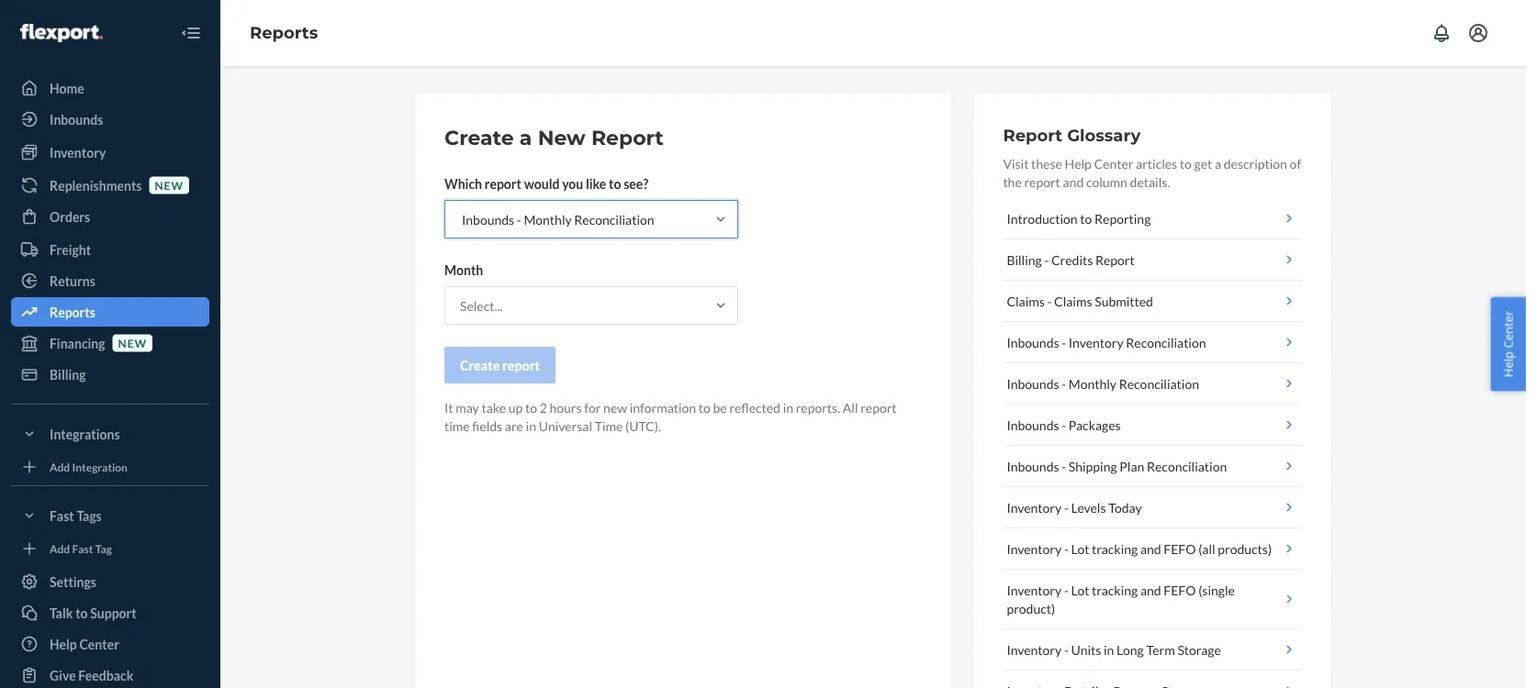 Task type: locate. For each thing, give the bounding box(es) containing it.
which report would you like to see?
[[445, 176, 649, 191]]

inventory left levels
[[1007, 500, 1062, 516]]

1 horizontal spatial monthly
[[1069, 376, 1117, 392]]

2 fefo from the top
[[1164, 583, 1196, 598]]

credits
[[1052, 252, 1093, 268]]

1 horizontal spatial help center
[[1500, 311, 1517, 378]]

- down which report would you like to see?
[[517, 212, 521, 227]]

fast inside 'link'
[[72, 542, 93, 556]]

inventory down claims - claims submitted at the right top of the page
[[1069, 335, 1124, 350]]

information
[[630, 400, 696, 416]]

- inside inventory - lot tracking and fefo (single product)
[[1064, 583, 1069, 598]]

- down billing - credits report
[[1048, 293, 1052, 309]]

1 horizontal spatial a
[[1215, 156, 1222, 171]]

fast left tags
[[50, 508, 74, 524]]

talk
[[50, 606, 73, 621]]

- inside 'button'
[[1062, 417, 1066, 433]]

reports.
[[796, 400, 840, 416]]

2 add from the top
[[50, 542, 70, 556]]

inbounds for inbounds - packages 'button'
[[1007, 417, 1059, 433]]

add inside add fast tag 'link'
[[50, 542, 70, 556]]

2 tracking from the top
[[1092, 583, 1138, 598]]

lot for inventory - lot tracking and fefo (all products)
[[1071, 541, 1090, 557]]

- down claims - claims submitted at the right top of the page
[[1062, 335, 1066, 350]]

- left credits
[[1045, 252, 1049, 268]]

integrations
[[50, 427, 120, 442]]

0 vertical spatial and
[[1063, 174, 1084, 190]]

1 horizontal spatial new
[[155, 179, 184, 192]]

to right talk
[[75, 606, 88, 621]]

1 horizontal spatial reports link
[[250, 23, 318, 43]]

reconciliation down like
[[574, 212, 654, 227]]

0 vertical spatial tracking
[[1092, 541, 1138, 557]]

1 vertical spatial a
[[1215, 156, 1222, 171]]

0 vertical spatial in
[[783, 400, 794, 416]]

tracking down inventory - lot tracking and fefo (all products)
[[1092, 583, 1138, 598]]

fefo left (single
[[1164, 583, 1196, 598]]

1 vertical spatial fefo
[[1164, 583, 1196, 598]]

1 lot from the top
[[1071, 541, 1090, 557]]

1 horizontal spatial reports
[[250, 23, 318, 43]]

inbounds inside 'button'
[[1007, 417, 1059, 433]]

time
[[595, 418, 623, 434]]

and down inventory - lot tracking and fefo (all products) button
[[1141, 583, 1161, 598]]

monthly
[[524, 212, 572, 227], [1069, 376, 1117, 392]]

1 vertical spatial help center
[[50, 637, 119, 653]]

to right like
[[609, 176, 621, 191]]

report inside billing - credits report button
[[1096, 252, 1135, 268]]

0 vertical spatial help
[[1065, 156, 1092, 171]]

inbounds up inbounds - packages
[[1007, 376, 1059, 392]]

report inside it may take up to 2 hours for new information to be reflected in reports. all report time fields are in universal time (utc).
[[861, 400, 897, 416]]

0 vertical spatial create
[[445, 125, 514, 150]]

billing inside button
[[1007, 252, 1042, 268]]

0 vertical spatial fast
[[50, 508, 74, 524]]

1 vertical spatial add
[[50, 542, 70, 556]]

0 horizontal spatial help center
[[50, 637, 119, 653]]

tracking for (single
[[1092, 583, 1138, 598]]

2 horizontal spatial new
[[604, 400, 627, 416]]

fast left tag
[[72, 542, 93, 556]]

1 horizontal spatial in
[[783, 400, 794, 416]]

0 horizontal spatial center
[[79, 637, 119, 653]]

0 horizontal spatial new
[[118, 337, 147, 350]]

settings link
[[11, 568, 209, 597]]

monthly down which report would you like to see?
[[524, 212, 572, 227]]

center
[[1094, 156, 1134, 171], [1500, 311, 1517, 349], [79, 637, 119, 653]]

a left new
[[520, 125, 532, 150]]

new up the "time" in the bottom left of the page
[[604, 400, 627, 416]]

inventory up product)
[[1007, 583, 1062, 598]]

0 horizontal spatial in
[[526, 418, 536, 434]]

flexport logo image
[[20, 24, 103, 42]]

- for inbounds - packages 'button'
[[1062, 417, 1066, 433]]

tracking inside inventory - lot tracking and fefo (single product)
[[1092, 583, 1138, 598]]

1 horizontal spatial claims
[[1054, 293, 1093, 309]]

inventory down product)
[[1007, 642, 1062, 658]]

add left integration
[[50, 461, 70, 474]]

report glossary
[[1003, 125, 1141, 145]]

1 horizontal spatial center
[[1094, 156, 1134, 171]]

inventory up replenishments
[[50, 145, 106, 160]]

orders
[[50, 209, 90, 225]]

submitted
[[1095, 293, 1154, 309]]

create up may
[[460, 358, 500, 373]]

in right are
[[526, 418, 536, 434]]

add
[[50, 461, 70, 474], [50, 542, 70, 556]]

report right all
[[861, 400, 897, 416]]

1 vertical spatial create
[[460, 358, 500, 373]]

- for claims - claims submitted button
[[1048, 293, 1052, 309]]

and for inventory - lot tracking and fefo (all products)
[[1141, 541, 1161, 557]]

inbounds down home
[[50, 112, 103, 127]]

inventory
[[50, 145, 106, 160], [1069, 335, 1124, 350], [1007, 500, 1062, 516], [1007, 541, 1062, 557], [1007, 583, 1062, 598], [1007, 642, 1062, 658]]

and
[[1063, 174, 1084, 190], [1141, 541, 1161, 557], [1141, 583, 1161, 598]]

- for inbounds - inventory reconciliation button
[[1062, 335, 1066, 350]]

billing link
[[11, 360, 209, 389]]

0 horizontal spatial help
[[50, 637, 77, 653]]

0 vertical spatial add
[[50, 461, 70, 474]]

monthly up packages
[[1069, 376, 1117, 392]]

fefo inside inventory - lot tracking and fefo (single product)
[[1164, 583, 1196, 598]]

1 vertical spatial reports
[[50, 304, 95, 320]]

inbounds - monthly reconciliation inside button
[[1007, 376, 1199, 392]]

report down reporting
[[1096, 252, 1135, 268]]

2 horizontal spatial report
[[1096, 252, 1135, 268]]

1 horizontal spatial inbounds - monthly reconciliation
[[1007, 376, 1199, 392]]

lot inside inventory - lot tracking and fefo (single product)
[[1071, 583, 1090, 598]]

2 horizontal spatial in
[[1104, 642, 1114, 658]]

claims down credits
[[1054, 293, 1093, 309]]

inventory inside inventory - lot tracking and fefo (single product)
[[1007, 583, 1062, 598]]

2
[[540, 400, 547, 416]]

- up the inventory - units in long term storage
[[1064, 583, 1069, 598]]

a
[[520, 125, 532, 150], [1215, 156, 1222, 171]]

be
[[713, 400, 727, 416]]

0 vertical spatial lot
[[1071, 541, 1090, 557]]

add integration
[[50, 461, 128, 474]]

1 tracking from the top
[[1092, 541, 1138, 557]]

1 vertical spatial fast
[[72, 542, 93, 556]]

introduction to reporting button
[[1003, 198, 1302, 240]]

1 vertical spatial reports link
[[11, 298, 209, 327]]

integration
[[72, 461, 128, 474]]

and left column
[[1063, 174, 1084, 190]]

1 horizontal spatial help
[[1065, 156, 1092, 171]]

levels
[[1071, 500, 1106, 516]]

inbounds down inbounds - packages
[[1007, 459, 1059, 474]]

lot
[[1071, 541, 1090, 557], [1071, 583, 1090, 598]]

0 horizontal spatial a
[[520, 125, 532, 150]]

report up the these
[[1003, 125, 1063, 145]]

details.
[[1130, 174, 1170, 190]]

visit these help center articles to get a description of the report and column details.
[[1003, 156, 1302, 190]]

2 vertical spatial and
[[1141, 583, 1161, 598]]

1 add from the top
[[50, 461, 70, 474]]

1 horizontal spatial billing
[[1007, 252, 1042, 268]]

inbounds - monthly reconciliation down inbounds - inventory reconciliation on the right
[[1007, 376, 1199, 392]]

1 vertical spatial new
[[118, 337, 147, 350]]

0 vertical spatial center
[[1094, 156, 1134, 171]]

add fast tag link
[[11, 538, 209, 560]]

inventory for inventory - levels today
[[1007, 500, 1062, 516]]

0 vertical spatial help center
[[1500, 311, 1517, 378]]

-
[[517, 212, 521, 227], [1045, 252, 1049, 268], [1048, 293, 1052, 309], [1062, 335, 1066, 350], [1062, 376, 1066, 392], [1062, 417, 1066, 433], [1062, 459, 1066, 474], [1064, 500, 1069, 516], [1064, 541, 1069, 557], [1064, 583, 1069, 598], [1064, 642, 1069, 658]]

packages
[[1069, 417, 1121, 433]]

reconciliation down claims - claims submitted button
[[1126, 335, 1206, 350]]

1 vertical spatial and
[[1141, 541, 1161, 557]]

2 horizontal spatial center
[[1500, 311, 1517, 349]]

to left reporting
[[1080, 211, 1092, 226]]

plan
[[1120, 459, 1145, 474]]

0 vertical spatial a
[[520, 125, 532, 150]]

0 horizontal spatial billing
[[50, 367, 86, 383]]

new
[[155, 179, 184, 192], [118, 337, 147, 350], [604, 400, 627, 416]]

1 vertical spatial billing
[[50, 367, 86, 383]]

inbounds down claims - claims submitted at the right top of the page
[[1007, 335, 1059, 350]]

reconciliation
[[574, 212, 654, 227], [1126, 335, 1206, 350], [1119, 376, 1199, 392], [1147, 459, 1227, 474]]

new up orders 'link'
[[155, 179, 184, 192]]

universal
[[539, 418, 592, 434]]

help center
[[1500, 311, 1517, 378], [50, 637, 119, 653]]

inventory - lot tracking and fefo (all products) button
[[1003, 529, 1302, 570]]

- for inventory - lot tracking and fefo (all products) button
[[1064, 541, 1069, 557]]

claims - claims submitted
[[1007, 293, 1154, 309]]

inbounds for inbounds - monthly reconciliation button
[[1007, 376, 1059, 392]]

inbounds - monthly reconciliation down which report would you like to see?
[[462, 212, 654, 227]]

add integration link
[[11, 456, 209, 479]]

billing down introduction
[[1007, 252, 1042, 268]]

inbounds left packages
[[1007, 417, 1059, 433]]

- left the units
[[1064, 642, 1069, 658]]

give feedback button
[[11, 661, 209, 689]]

- for inventory - lot tracking and fefo (single product) button
[[1064, 583, 1069, 598]]

and inside the visit these help center articles to get a description of the report and column details.
[[1063, 174, 1084, 190]]

0 vertical spatial fefo
[[1164, 541, 1196, 557]]

create
[[445, 125, 514, 150], [460, 358, 500, 373]]

inventory down inventory - levels today
[[1007, 541, 1062, 557]]

inbounds - shipping plan reconciliation
[[1007, 459, 1227, 474]]

inventory for inventory - lot tracking and fefo (all products)
[[1007, 541, 1062, 557]]

claims down billing - credits report
[[1007, 293, 1045, 309]]

help inside button
[[1500, 352, 1517, 378]]

0 vertical spatial billing
[[1007, 252, 1042, 268]]

a right 'get'
[[1215, 156, 1222, 171]]

new up billing link
[[118, 337, 147, 350]]

close navigation image
[[180, 22, 202, 44]]

2 horizontal spatial help
[[1500, 352, 1517, 378]]

1 vertical spatial center
[[1500, 311, 1517, 349]]

inventory for inventory - lot tracking and fefo (single product)
[[1007, 583, 1062, 598]]

help center inside button
[[1500, 311, 1517, 378]]

create for create report
[[460, 358, 500, 373]]

0 horizontal spatial monthly
[[524, 212, 572, 227]]

- left shipping
[[1062, 459, 1066, 474]]

0 horizontal spatial reports
[[50, 304, 95, 320]]

freight link
[[11, 235, 209, 265]]

and down inventory - levels today button
[[1141, 541, 1161, 557]]

1 vertical spatial lot
[[1071, 583, 1090, 598]]

claims
[[1007, 293, 1045, 309], [1054, 293, 1093, 309]]

and inside inventory - lot tracking and fefo (single product)
[[1141, 583, 1161, 598]]

- left levels
[[1064, 500, 1069, 516]]

inventory for inventory
[[50, 145, 106, 160]]

all
[[843, 400, 858, 416]]

column
[[1086, 174, 1128, 190]]

hours
[[550, 400, 582, 416]]

in left reports.
[[783, 400, 794, 416]]

lot up the units
[[1071, 583, 1090, 598]]

inbounds
[[50, 112, 103, 127], [462, 212, 514, 227], [1007, 335, 1059, 350], [1007, 376, 1059, 392], [1007, 417, 1059, 433], [1007, 459, 1059, 474]]

to left 'get'
[[1180, 156, 1192, 171]]

open notifications image
[[1431, 22, 1453, 44]]

1 vertical spatial help
[[1500, 352, 1517, 378]]

inventory for inventory - units in long term storage
[[1007, 642, 1062, 658]]

in left long
[[1104, 642, 1114, 658]]

to inside the visit these help center articles to get a description of the report and column details.
[[1180, 156, 1192, 171]]

report up see?
[[591, 125, 664, 150]]

0 horizontal spatial inbounds - monthly reconciliation
[[462, 212, 654, 227]]

help
[[1065, 156, 1092, 171], [1500, 352, 1517, 378], [50, 637, 77, 653]]

inventory inside button
[[1007, 500, 1062, 516]]

storage
[[1178, 642, 1221, 658]]

add fast tag
[[50, 542, 112, 556]]

lot down inventory - levels today
[[1071, 541, 1090, 557]]

0 horizontal spatial report
[[591, 125, 664, 150]]

1 vertical spatial monthly
[[1069, 376, 1117, 392]]

1 vertical spatial tracking
[[1092, 583, 1138, 598]]

open account menu image
[[1468, 22, 1490, 44]]

the
[[1003, 174, 1022, 190]]

home link
[[11, 73, 209, 103]]

1 claims from the left
[[1007, 293, 1045, 309]]

2 vertical spatial new
[[604, 400, 627, 416]]

billing down financing
[[50, 367, 86, 383]]

inventory - lot tracking and fefo (single product)
[[1007, 583, 1235, 617]]

2 lot from the top
[[1071, 583, 1090, 598]]

0 vertical spatial new
[[155, 179, 184, 192]]

fefo for (single
[[1164, 583, 1196, 598]]

term
[[1147, 642, 1175, 658]]

reports
[[250, 23, 318, 43], [50, 304, 95, 320]]

0 vertical spatial inbounds - monthly reconciliation
[[462, 212, 654, 227]]

create inside button
[[460, 358, 500, 373]]

report down the these
[[1024, 174, 1061, 190]]

1 vertical spatial inbounds - monthly reconciliation
[[1007, 376, 1199, 392]]

fefo left (all
[[1164, 541, 1196, 557]]

support
[[90, 606, 137, 621]]

inventory link
[[11, 138, 209, 167]]

- up inbounds - packages
[[1062, 376, 1066, 392]]

- down inventory - levels today
[[1064, 541, 1069, 557]]

0 horizontal spatial claims
[[1007, 293, 1045, 309]]

1 fefo from the top
[[1164, 541, 1196, 557]]

2 vertical spatial in
[[1104, 642, 1114, 658]]

- left packages
[[1062, 417, 1066, 433]]

feedback
[[78, 668, 134, 684]]

report
[[1003, 125, 1063, 145], [591, 125, 664, 150], [1096, 252, 1135, 268]]

inbounds for inbounds - inventory reconciliation button
[[1007, 335, 1059, 350]]

tracking
[[1092, 541, 1138, 557], [1092, 583, 1138, 598]]

create up which
[[445, 125, 514, 150]]

report up up
[[502, 358, 540, 373]]

settings
[[50, 574, 96, 590]]

billing
[[1007, 252, 1042, 268], [50, 367, 86, 383]]

give feedback
[[50, 668, 134, 684]]

tracking down today
[[1092, 541, 1138, 557]]

add up settings
[[50, 542, 70, 556]]

report
[[1024, 174, 1061, 190], [485, 176, 522, 191], [502, 358, 540, 373], [861, 400, 897, 416]]



Task type: describe. For each thing, give the bounding box(es) containing it.
up
[[509, 400, 523, 416]]

billing - credits report
[[1007, 252, 1135, 268]]

inbounds down which
[[462, 212, 514, 227]]

inventory - lot tracking and fefo (all products)
[[1007, 541, 1272, 557]]

monthly inside button
[[1069, 376, 1117, 392]]

report left "would" at left top
[[485, 176, 522, 191]]

2 vertical spatial center
[[79, 637, 119, 653]]

- for inbounds - monthly reconciliation button
[[1062, 376, 1066, 392]]

- for inventory - units in long term storage button
[[1064, 642, 1069, 658]]

see?
[[624, 176, 649, 191]]

time
[[445, 418, 470, 434]]

(single
[[1199, 583, 1235, 598]]

report for billing - credits report
[[1096, 252, 1135, 268]]

freight
[[50, 242, 91, 258]]

inventory - units in long term storage button
[[1003, 630, 1302, 671]]

a inside the visit these help center articles to get a description of the report and column details.
[[1215, 156, 1222, 171]]

new for replenishments
[[155, 179, 184, 192]]

create report button
[[445, 347, 556, 384]]

0 vertical spatial monthly
[[524, 212, 572, 227]]

tags
[[77, 508, 102, 524]]

like
[[586, 176, 607, 191]]

replenishments
[[50, 178, 142, 193]]

fefo for (all
[[1164, 541, 1196, 557]]

to left be
[[699, 400, 711, 416]]

fast tags
[[50, 508, 102, 524]]

in inside button
[[1104, 642, 1114, 658]]

to inside talk to support button
[[75, 606, 88, 621]]

today
[[1109, 500, 1142, 516]]

articles
[[1136, 156, 1178, 171]]

get
[[1195, 156, 1213, 171]]

- for inventory - levels today button
[[1064, 500, 1069, 516]]

(all
[[1199, 541, 1216, 557]]

billing for billing - credits report
[[1007, 252, 1042, 268]]

products)
[[1218, 541, 1272, 557]]

inbounds for inbounds - shipping plan reconciliation button on the bottom of page
[[1007, 459, 1059, 474]]

reporting
[[1095, 211, 1151, 226]]

inventory - units in long term storage
[[1007, 642, 1221, 658]]

financing
[[50, 336, 105, 351]]

1 horizontal spatial report
[[1003, 125, 1063, 145]]

product)
[[1007, 601, 1055, 617]]

create for create a new report
[[445, 125, 514, 150]]

inbounds - inventory reconciliation button
[[1003, 322, 1302, 364]]

these
[[1031, 156, 1062, 171]]

inbounds - packages button
[[1003, 405, 1302, 446]]

report for create a new report
[[591, 125, 664, 150]]

glossary
[[1067, 125, 1141, 145]]

help inside the visit these help center articles to get a description of the report and column details.
[[1065, 156, 1092, 171]]

help center link
[[11, 630, 209, 659]]

center inside the visit these help center articles to get a description of the report and column details.
[[1094, 156, 1134, 171]]

take
[[482, 400, 506, 416]]

inbounds - monthly reconciliation button
[[1003, 364, 1302, 405]]

center inside button
[[1500, 311, 1517, 349]]

reconciliation down inbounds - inventory reconciliation button
[[1119, 376, 1199, 392]]

give
[[50, 668, 76, 684]]

inbounds - packages
[[1007, 417, 1121, 433]]

of
[[1290, 156, 1302, 171]]

fast inside 'dropdown button'
[[50, 508, 74, 524]]

add for add fast tag
[[50, 542, 70, 556]]

tracking for (all
[[1092, 541, 1138, 557]]

talk to support
[[50, 606, 137, 621]]

which
[[445, 176, 482, 191]]

(utc).
[[626, 418, 661, 434]]

0 horizontal spatial reports link
[[11, 298, 209, 327]]

report inside the visit these help center articles to get a description of the report and column details.
[[1024, 174, 1061, 190]]

returns
[[50, 273, 95, 289]]

fast tags button
[[11, 501, 209, 531]]

inbounds link
[[11, 105, 209, 134]]

0 vertical spatial reports link
[[250, 23, 318, 43]]

reconciliation down inbounds - packages 'button'
[[1147, 459, 1227, 474]]

inbounds - shipping plan reconciliation button
[[1003, 446, 1302, 488]]

description
[[1224, 156, 1288, 171]]

add for add integration
[[50, 461, 70, 474]]

integrations button
[[11, 420, 209, 449]]

1 vertical spatial in
[[526, 418, 536, 434]]

inventory - lot tracking and fefo (single product) button
[[1003, 570, 1302, 630]]

talk to support button
[[11, 599, 209, 628]]

create a new report
[[445, 125, 664, 150]]

fields
[[472, 418, 503, 434]]

help center button
[[1491, 297, 1526, 392]]

lot for inventory - lot tracking and fefo (single product)
[[1071, 583, 1090, 598]]

introduction to reporting
[[1007, 211, 1151, 226]]

inbounds - inventory reconciliation
[[1007, 335, 1206, 350]]

billing for billing
[[50, 367, 86, 383]]

report inside button
[[502, 358, 540, 373]]

new inside it may take up to 2 hours for new information to be reflected in reports. all report time fields are in universal time (utc).
[[604, 400, 627, 416]]

month
[[445, 262, 483, 278]]

it
[[445, 400, 453, 416]]

0 vertical spatial reports
[[250, 23, 318, 43]]

inventory - levels today button
[[1003, 488, 1302, 529]]

are
[[505, 418, 523, 434]]

tag
[[95, 542, 112, 556]]

you
[[562, 176, 583, 191]]

shipping
[[1069, 459, 1117, 474]]

- for billing - credits report button
[[1045, 252, 1049, 268]]

for
[[584, 400, 601, 416]]

and for inventory - lot tracking and fefo (single product)
[[1141, 583, 1161, 598]]

new
[[538, 125, 586, 150]]

to left 2
[[525, 400, 537, 416]]

reflected
[[730, 400, 781, 416]]

it may take up to 2 hours for new information to be reflected in reports. all report time fields are in universal time (utc).
[[445, 400, 897, 434]]

billing - credits report button
[[1003, 240, 1302, 281]]

may
[[456, 400, 479, 416]]

units
[[1071, 642, 1102, 658]]

create report
[[460, 358, 540, 373]]

long
[[1117, 642, 1144, 658]]

claims - claims submitted button
[[1003, 281, 1302, 322]]

to inside introduction to reporting button
[[1080, 211, 1092, 226]]

orders link
[[11, 202, 209, 231]]

would
[[524, 176, 560, 191]]

select...
[[460, 298, 503, 314]]

new for financing
[[118, 337, 147, 350]]

2 claims from the left
[[1054, 293, 1093, 309]]

- for inbounds - shipping plan reconciliation button on the bottom of page
[[1062, 459, 1066, 474]]

2 vertical spatial help
[[50, 637, 77, 653]]

visit
[[1003, 156, 1029, 171]]



Task type: vqa. For each thing, say whether or not it's contained in the screenshot.
the to to the bottom
no



